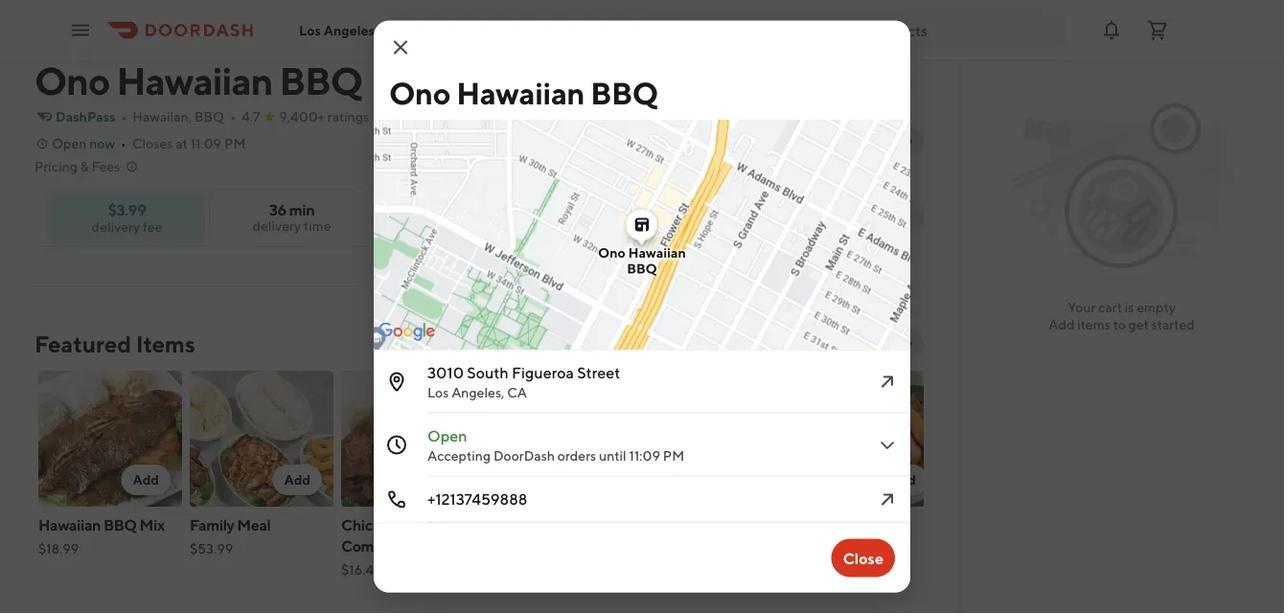 Task type: vqa. For each thing, say whether or not it's contained in the screenshot.
option
yes



Task type: describe. For each thing, give the bounding box(es) containing it.
time
[[304, 218, 331, 234]]

pm inside open accepting doordash orders until 11:09 pm
[[663, 448, 685, 464]]

1 katsu from the left
[[703, 516, 743, 535]]

bbq & katsu mix $17.49
[[796, 516, 911, 557]]

notification bell image
[[1101, 19, 1124, 42]]

• closes at 11:09 pm
[[121, 136, 246, 151]]

min inside 36 min delivery time
[[289, 201, 315, 219]]

items
[[1078, 317, 1111, 333]]

delivery
[[760, 200, 812, 216]]

mi
[[408, 109, 423, 125]]

hawaiian, bbq
[[133, 109, 225, 125]]

items
[[136, 330, 195, 358]]

$53.99
[[190, 541, 233, 557]]

previous button of carousel image
[[863, 337, 878, 352]]

cart
[[1099, 300, 1123, 315]]

mix inside bbq & katsu mix $17.49
[[886, 516, 911, 535]]

$3.99 delivery fee
[[92, 200, 162, 234]]

add inside your cart is empty add items to get started
[[1049, 317, 1075, 333]]

chicken & beef combo image
[[341, 371, 485, 507]]

get
[[1129, 317, 1149, 333]]

0 vertical spatial pm
[[224, 136, 246, 151]]

dashpass
[[56, 109, 115, 125]]

family meal $53.99
[[190, 516, 271, 557]]

bbq & katsu mix image
[[796, 371, 940, 507]]

pickup
[[858, 200, 901, 216]]

add for family meal
[[284, 472, 311, 488]]

$16.49
[[341, 562, 382, 578]]

ono hawaiian bbq dialog
[[134, 0, 1116, 593]]

map region
[[134, 0, 1116, 459]]

hawaiian,
[[133, 109, 192, 125]]

pricing & fees
[[35, 159, 120, 174]]

& for bbq
[[832, 516, 841, 535]]

click item image
[[876, 488, 899, 512]]

group order button
[[597, 197, 722, 235]]

pricing & fees button
[[35, 157, 139, 176]]

• left 2.9
[[375, 109, 381, 125]]

group
[[630, 208, 670, 223]]

• left the 4.7 at top
[[230, 109, 236, 125]]

los inside 3010 south figueroa street los angeles, ca
[[428, 384, 449, 400]]

hawaiian bbq chicken
[[493, 516, 591, 556]]

open for open accepting doordash orders until 11:09 pm
[[428, 427, 467, 445]]

save
[[540, 208, 570, 223]]

group order
[[630, 208, 710, 223]]

hawaiian bbq mix $18.99
[[38, 516, 165, 557]]

• left hawaiian,
[[121, 109, 127, 125]]

angeles,
[[452, 384, 505, 400]]

hawaiian inside hawaiian bbq mix $18.99
[[38, 516, 101, 535]]

featured
[[35, 330, 131, 358]]

0 horizontal spatial los
[[299, 22, 321, 38]]

save button
[[502, 197, 582, 235]]

los angeles
[[299, 22, 375, 38]]

click item image for orders
[[876, 434, 899, 457]]

started
[[1152, 317, 1195, 333]]

click item image for street
[[876, 371, 899, 394]]

add button for chicken katsu
[[727, 465, 777, 496]]

0 items, open order cart image
[[1147, 19, 1170, 42]]

pickup 17 min
[[858, 200, 901, 230]]

open for open now
[[52, 136, 87, 151]]

more info button
[[821, 125, 924, 155]]

next button of carousel image
[[901, 337, 917, 352]]

chicken katsu
[[644, 516, 743, 535]]

$3.99
[[108, 200, 146, 219]]

fees
[[91, 159, 120, 174]]

add for bbq & katsu mix
[[890, 472, 917, 488]]

order
[[673, 208, 710, 223]]

hawaiian bbq chicken image
[[493, 371, 637, 507]]

los angeles button
[[299, 22, 390, 38]]

delivery inside $3.99 delivery fee
[[92, 219, 140, 234]]

delivery 36 min
[[760, 200, 812, 230]]

chicken for chicken & beef combo $16.49
[[341, 516, 398, 535]]

dashpass •
[[56, 109, 127, 125]]

katsu inside bbq & katsu mix $17.49
[[844, 516, 883, 535]]

featured items heading
[[35, 329, 195, 360]]

is
[[1125, 300, 1135, 315]]

close button
[[832, 539, 895, 578]]

ratings
[[328, 109, 369, 125]]



Task type: locate. For each thing, give the bounding box(es) containing it.
3 add button from the left
[[424, 465, 474, 496]]

1 horizontal spatial 36
[[768, 217, 782, 230]]

pm
[[224, 136, 246, 151], [663, 448, 685, 464]]

bbq inside hawaiian bbq chicken
[[558, 516, 591, 535]]

& inside bbq & katsu mix $17.49
[[832, 516, 841, 535]]

mix inside hawaiian bbq mix $18.99
[[140, 516, 165, 535]]

chicken inside hawaiian bbq chicken
[[493, 537, 549, 556]]

1 horizontal spatial 11:09
[[629, 448, 661, 464]]

5 add button from the left
[[727, 465, 777, 496]]

doordash
[[494, 448, 555, 464]]

los left angeles
[[299, 22, 321, 38]]

2 horizontal spatial min
[[876, 217, 896, 230]]

4 add button from the left
[[576, 465, 625, 496]]

36 down delivery
[[768, 217, 782, 230]]

your
[[1068, 300, 1096, 315]]

1 horizontal spatial min
[[784, 217, 803, 230]]

min for delivery
[[784, 217, 803, 230]]

0 vertical spatial click item image
[[876, 371, 899, 394]]

add for hawaiian bbq mix
[[133, 472, 159, 488]]

click item image up click item image
[[876, 434, 899, 457]]

min down 9,400+
[[289, 201, 315, 219]]

36 min delivery time
[[253, 201, 331, 234]]

0 horizontal spatial 11:09
[[190, 136, 222, 151]]

now
[[89, 136, 115, 151]]

6 add button from the left
[[879, 465, 928, 496]]

0 horizontal spatial &
[[80, 159, 89, 174]]

katsu up close
[[844, 516, 883, 535]]

empty
[[1137, 300, 1176, 315]]

min for pickup
[[876, 217, 896, 230]]

& up "$17.49"
[[832, 516, 841, 535]]

min down delivery
[[784, 217, 803, 230]]

1 horizontal spatial &
[[400, 516, 410, 535]]

add for chicken & beef combo
[[436, 472, 462, 488]]

1 horizontal spatial open
[[428, 427, 467, 445]]

2 horizontal spatial &
[[832, 516, 841, 535]]

1 add button from the left
[[121, 465, 171, 496]]

2 mix from the left
[[886, 516, 911, 535]]

close
[[843, 549, 884, 568]]

chicken for chicken katsu
[[644, 516, 701, 535]]

pm right until
[[663, 448, 685, 464]]

min inside the pickup 17 min
[[876, 217, 896, 230]]

open accepting doordash orders until 11:09 pm
[[428, 427, 685, 464]]

2 horizontal spatial chicken
[[644, 516, 701, 535]]

pricing
[[35, 159, 78, 174]]

11:09 right until
[[629, 448, 661, 464]]

2 add button from the left
[[273, 465, 322, 496]]

katsu
[[703, 516, 743, 535], [844, 516, 883, 535]]

family meal image
[[190, 371, 334, 507]]

chicken katsu image
[[644, 371, 788, 507]]

open menu image
[[69, 19, 92, 42]]

figueroa
[[512, 363, 574, 382]]

1 click item image from the top
[[876, 371, 899, 394]]

$$
[[440, 109, 456, 125]]

& left fees
[[80, 159, 89, 174]]

1 vertical spatial 11:09
[[629, 448, 661, 464]]

ono
[[35, 58, 110, 103], [389, 75, 451, 111], [598, 245, 626, 261], [598, 245, 626, 261]]

& inside chicken & beef combo $16.49
[[400, 516, 410, 535]]

open up pricing & fees
[[52, 136, 87, 151]]

bbq
[[279, 58, 363, 103], [591, 75, 659, 111], [195, 109, 225, 125], [627, 261, 658, 277], [627, 261, 658, 277], [104, 516, 137, 535], [558, 516, 591, 535], [796, 516, 829, 535]]

add button for family meal
[[273, 465, 322, 496]]

& for pricing
[[80, 159, 89, 174]]

meal
[[237, 516, 271, 535]]

at
[[176, 136, 188, 151]]

open now
[[52, 136, 115, 151]]

until
[[599, 448, 627, 464]]

mix left family
[[140, 516, 165, 535]]

pm down the 4.7 at top
[[224, 136, 246, 151]]

close ono hawaiian bbq image
[[389, 36, 412, 59]]

1 horizontal spatial delivery
[[253, 218, 301, 234]]

0 vertical spatial los
[[299, 22, 321, 38]]

info
[[888, 132, 913, 148]]

order methods option group
[[737, 197, 924, 235]]

9,400+ ratings •
[[279, 109, 381, 125]]

add button for hawaiian bbq mix
[[121, 465, 171, 496]]

open up accepting
[[428, 427, 467, 445]]

11:09 right the at
[[190, 136, 222, 151]]

min inside the delivery 36 min
[[784, 217, 803, 230]]

chicken inside chicken & beef combo $16.49
[[341, 516, 398, 535]]

los
[[299, 22, 321, 38], [428, 384, 449, 400]]

4.7
[[242, 109, 260, 125]]

add button for hawaiian bbq chicken
[[576, 465, 625, 496]]

add button for chicken & beef combo
[[424, 465, 474, 496]]

0 horizontal spatial katsu
[[703, 516, 743, 535]]

36 left time
[[269, 201, 287, 219]]

add
[[1049, 317, 1075, 333], [133, 472, 159, 488], [284, 472, 311, 488], [436, 472, 462, 488], [587, 472, 614, 488], [739, 472, 765, 488], [890, 472, 917, 488]]

add button
[[121, 465, 171, 496], [273, 465, 322, 496], [424, 465, 474, 496], [576, 465, 625, 496], [727, 465, 777, 496], [879, 465, 928, 496]]

• right now
[[121, 136, 127, 151]]

katsu down chicken katsu image
[[703, 516, 743, 535]]

ono hawaiian bbq
[[35, 58, 363, 103], [389, 75, 659, 111], [598, 245, 686, 277], [598, 245, 686, 277]]

bbq inside hawaiian bbq mix $18.99
[[104, 516, 137, 535]]

to
[[1114, 317, 1126, 333]]

click item image
[[876, 371, 899, 394], [876, 434, 899, 457]]

1 vertical spatial los
[[428, 384, 449, 400]]

min down pickup
[[876, 217, 896, 230]]

11:09
[[190, 136, 222, 151], [629, 448, 661, 464]]

1 vertical spatial pm
[[663, 448, 685, 464]]

hawaiian
[[116, 58, 273, 103], [457, 75, 585, 111], [629, 245, 686, 261], [629, 245, 686, 261], [38, 516, 101, 535], [493, 516, 555, 535]]

None radio
[[737, 197, 835, 235], [823, 197, 924, 235], [737, 197, 835, 235], [823, 197, 924, 235]]

hawaiian inside hawaiian bbq chicken
[[493, 516, 555, 535]]

2 click item image from the top
[[876, 434, 899, 457]]

17
[[863, 217, 874, 230]]

your cart is empty add items to get started
[[1049, 300, 1195, 333]]

3010 south figueroa street los angeles, ca
[[428, 363, 621, 400]]

add for hawaiian bbq chicken
[[587, 472, 614, 488]]

delivery inside 36 min delivery time
[[253, 218, 301, 234]]

0 vertical spatial open
[[52, 136, 87, 151]]

1 horizontal spatial mix
[[886, 516, 911, 535]]

0 horizontal spatial delivery
[[92, 219, 140, 234]]

& left beef
[[400, 516, 410, 535]]

open
[[52, 136, 87, 151], [428, 427, 467, 445]]

$18.99
[[38, 541, 79, 557]]

combo
[[341, 537, 392, 556]]

0 horizontal spatial mix
[[140, 516, 165, 535]]

los down 3010 at the left bottom of the page
[[428, 384, 449, 400]]

1 mix from the left
[[140, 516, 165, 535]]

$17.49
[[796, 541, 834, 557]]

0 horizontal spatial open
[[52, 136, 87, 151]]

1 horizontal spatial pm
[[663, 448, 685, 464]]

click item image down 'previous button of carousel' image
[[876, 371, 899, 394]]

1 horizontal spatial chicken
[[493, 537, 549, 556]]

delivery
[[253, 218, 301, 234], [92, 219, 140, 234]]

2.9
[[386, 109, 405, 125]]

2 katsu from the left
[[844, 516, 883, 535]]

0 horizontal spatial chicken
[[341, 516, 398, 535]]

2.9 mi • $$
[[386, 109, 456, 125]]

ono hawaiian bbq image
[[52, 0, 125, 44]]

fee
[[143, 219, 162, 234]]

&
[[80, 159, 89, 174], [400, 516, 410, 535], [832, 516, 841, 535]]

add button for bbq & katsu mix
[[879, 465, 928, 496]]

0 horizontal spatial 36
[[269, 201, 287, 219]]

powered by google image
[[379, 323, 435, 342]]

more info
[[852, 132, 913, 148]]

orders
[[558, 448, 597, 464]]

featured items
[[35, 330, 195, 358]]

min
[[289, 201, 315, 219], [784, 217, 803, 230], [876, 217, 896, 230]]

1 horizontal spatial los
[[428, 384, 449, 400]]

hawaiian bbq mix image
[[38, 371, 182, 507]]

& inside pricing & fees button
[[80, 159, 89, 174]]

family
[[190, 516, 234, 535]]

bbq inside bbq & katsu mix $17.49
[[796, 516, 829, 535]]

delivery left time
[[253, 218, 301, 234]]

more
[[852, 132, 885, 148]]

36 inside 36 min delivery time
[[269, 201, 287, 219]]

+12137459888
[[428, 490, 528, 508]]

1 vertical spatial click item image
[[876, 434, 899, 457]]

0 vertical spatial 11:09
[[190, 136, 222, 151]]

south
[[467, 363, 509, 382]]

delivery left fee
[[92, 219, 140, 234]]

36
[[269, 201, 287, 219], [768, 217, 782, 230]]

0 horizontal spatial min
[[289, 201, 315, 219]]

accepting
[[428, 448, 491, 464]]

•
[[121, 109, 127, 125], [230, 109, 236, 125], [375, 109, 381, 125], [429, 109, 434, 125], [121, 136, 127, 151]]

1 horizontal spatial katsu
[[844, 516, 883, 535]]

open inside open accepting doordash orders until 11:09 pm
[[428, 427, 467, 445]]

& for chicken
[[400, 516, 410, 535]]

0 horizontal spatial pm
[[224, 136, 246, 151]]

3010
[[428, 363, 464, 382]]

• right mi
[[429, 109, 434, 125]]

chicken & beef combo $16.49
[[341, 516, 445, 578]]

11:09 inside open accepting doordash orders until 11:09 pm
[[629, 448, 661, 464]]

chicken
[[341, 516, 398, 535], [644, 516, 701, 535], [493, 537, 549, 556]]

closes
[[132, 136, 173, 151]]

angeles
[[324, 22, 375, 38]]

add for chicken katsu
[[739, 472, 765, 488]]

street
[[577, 363, 621, 382]]

1 vertical spatial open
[[428, 427, 467, 445]]

36 inside the delivery 36 min
[[768, 217, 782, 230]]

ca
[[507, 384, 527, 400]]

beef
[[413, 516, 445, 535]]

mix
[[140, 516, 165, 535], [886, 516, 911, 535]]

9,400+
[[279, 109, 325, 125]]

mix down click item image
[[886, 516, 911, 535]]



